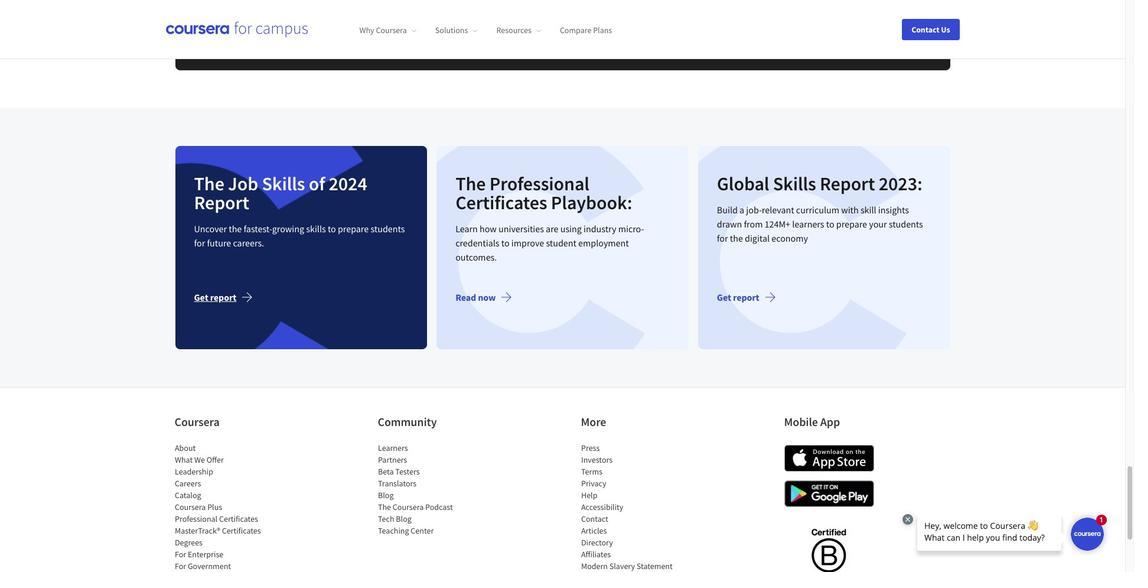 Task type: vqa. For each thing, say whether or not it's contained in the screenshot.


Task type: describe. For each thing, give the bounding box(es) containing it.
get report button for the job skills of 2024 report
[[194, 283, 262, 311]]

careers link
[[175, 478, 201, 489]]

mastertrack® certificates link
[[175, 525, 261, 536]]

catalog
[[175, 490, 201, 500]]

report for global skills report 2023:
[[733, 291, 760, 303]]

fastest-
[[244, 223, 272, 234]]

read now
[[456, 291, 496, 303]]

compare plans
[[560, 25, 612, 36]]

economy
[[772, 232, 808, 244]]

center
[[411, 525, 434, 536]]

community
[[378, 414, 437, 429]]

the inside build a job-relevant curriculum with skill insights drawn from 124m+ learners to prepare your students for the digital economy
[[730, 232, 743, 244]]

skills
[[306, 223, 326, 234]]

why coursera link
[[360, 25, 417, 36]]

mastertrack®
[[175, 525, 220, 536]]

124m+
[[765, 218, 791, 230]]

employment
[[579, 237, 629, 249]]

partners link
[[378, 454, 407, 465]]

curriculum
[[796, 204, 840, 216]]

contact us
[[912, 24, 950, 35]]

list for more
[[581, 442, 682, 572]]

skills inside the job skills of 2024 report
[[262, 172, 305, 195]]

insights
[[879, 204, 909, 216]]

partners
[[378, 454, 407, 465]]

tech
[[378, 513, 394, 524]]

more
[[581, 414, 607, 429]]

digital
[[745, 232, 770, 244]]

how
[[480, 223, 497, 234]]

statement
[[637, 561, 673, 571]]

get report for global skills report 2023:
[[717, 291, 760, 303]]

drawn
[[717, 218, 742, 230]]

read now button
[[456, 283, 522, 311]]

learners partners beta testers translators blog the coursera podcast tech blog teaching center
[[378, 442, 453, 536]]

get report for the job skills of 2024 report
[[194, 291, 236, 303]]

press
[[581, 442, 600, 453]]

affiliates link
[[581, 549, 611, 559]]

from
[[744, 218, 763, 230]]

coursera for campus image
[[166, 21, 308, 37]]

the for the professional certificates playbook:
[[456, 172, 486, 195]]

accessibility link
[[581, 502, 623, 512]]

using
[[561, 223, 582, 234]]

relevant
[[762, 204, 795, 216]]

directory
[[581, 537, 613, 548]]

beta
[[378, 466, 394, 477]]

leadership link
[[175, 466, 213, 477]]

testers
[[395, 466, 420, 477]]

terms
[[581, 466, 602, 477]]

government
[[188, 561, 231, 571]]

prepare inside build a job-relevant curriculum with skill insights drawn from 124m+ learners to prepare your students for the digital economy
[[837, 218, 867, 230]]

directory link
[[581, 537, 613, 548]]

careers.
[[233, 237, 264, 249]]

privacy
[[581, 478, 606, 489]]

prepare inside uncover the fastest-growing skills to prepare students for future careers.
[[338, 223, 369, 234]]

modern
[[581, 561, 608, 571]]

careers
[[175, 478, 201, 489]]

investors
[[581, 454, 613, 465]]

help
[[581, 490, 597, 500]]

for inside build a job-relevant curriculum with skill insights drawn from 124m+ learners to prepare your students for the digital economy
[[717, 232, 728, 244]]

now
[[478, 291, 496, 303]]

universities
[[499, 223, 544, 234]]

are
[[546, 223, 559, 234]]

industry
[[584, 223, 617, 234]]

offer
[[206, 454, 224, 465]]

coursera up about
[[175, 414, 220, 429]]

list for community
[[378, 442, 478, 536]]

privacy link
[[581, 478, 606, 489]]

coursera inside about what we offer leadership careers catalog coursera plus professional certificates mastertrack® certificates degrees for enterprise for government
[[175, 502, 206, 512]]

press investors terms privacy help accessibility contact articles directory affiliates modern slavery statement
[[581, 442, 673, 571]]

job-
[[747, 204, 762, 216]]

download on the app store image
[[784, 445, 874, 471]]

the inside learners partners beta testers translators blog the coursera podcast tech blog teaching center
[[378, 502, 391, 512]]

1 vertical spatial certificates
[[219, 513, 258, 524]]

affiliates
[[581, 549, 611, 559]]

professional inside about what we offer leadership careers catalog coursera plus professional certificates mastertrack® certificates degrees for enterprise for government
[[175, 513, 217, 524]]

2 skills from the left
[[773, 172, 817, 195]]

resources
[[497, 25, 532, 36]]



Task type: locate. For each thing, give the bounding box(es) containing it.
1 horizontal spatial prepare
[[837, 218, 867, 230]]

1 vertical spatial for
[[175, 561, 186, 571]]

build
[[717, 204, 738, 216]]

3 list from the left
[[581, 442, 682, 572]]

we
[[194, 454, 205, 465]]

solutions link
[[435, 25, 478, 36]]

1 vertical spatial blog
[[396, 513, 411, 524]]

contact us button
[[902, 19, 960, 40]]

press link
[[581, 442, 600, 453]]

report up with
[[820, 172, 875, 195]]

terms link
[[581, 466, 602, 477]]

0 vertical spatial contact
[[912, 24, 940, 35]]

the inside the job skills of 2024 report
[[194, 172, 224, 195]]

future
[[207, 237, 231, 249]]

the
[[229, 223, 242, 234], [730, 232, 743, 244]]

0 horizontal spatial for
[[194, 237, 205, 249]]

student
[[546, 237, 577, 249]]

to inside uncover the fastest-growing skills to prepare students for future careers.
[[328, 223, 336, 234]]

1 skills from the left
[[262, 172, 305, 195]]

what
[[175, 454, 192, 465]]

to right the skills at the top of page
[[328, 223, 336, 234]]

1 list from the left
[[175, 442, 275, 572]]

0 vertical spatial for
[[175, 549, 186, 559]]

mobile app
[[784, 414, 840, 429]]

about link
[[175, 442, 195, 453]]

get report button for global skills report 2023:
[[717, 283, 786, 311]]

certificates down professional certificates link
[[222, 525, 261, 536]]

certificates up 'how'
[[456, 191, 548, 214]]

to down universities
[[502, 237, 510, 249]]

learn how universities are using industry micro- credentials to improve student employment outcomes.
[[456, 223, 644, 263]]

skills up the relevant
[[773, 172, 817, 195]]

0 horizontal spatial get report button
[[194, 283, 262, 311]]

build a job-relevant curriculum with skill insights drawn from 124m+ learners to prepare your students for the digital economy
[[717, 204, 923, 244]]

enterprise
[[188, 549, 223, 559]]

improve
[[512, 237, 544, 249]]

2024
[[329, 172, 367, 195]]

coursera up tech blog link
[[393, 502, 424, 512]]

professional up mastertrack®
[[175, 513, 217, 524]]

for government link
[[175, 561, 231, 571]]

for inside uncover the fastest-growing skills to prepare students for future careers.
[[194, 237, 205, 249]]

1 vertical spatial contact
[[581, 513, 608, 524]]

of
[[309, 172, 325, 195]]

1 horizontal spatial report
[[820, 172, 875, 195]]

report up uncover
[[194, 191, 249, 214]]

1 get report from the left
[[194, 291, 236, 303]]

professional inside the professional certificates playbook:
[[490, 172, 590, 195]]

get it on google play image
[[784, 480, 874, 507]]

to down the curriculum
[[827, 218, 835, 230]]

0 horizontal spatial the
[[194, 172, 224, 195]]

0 vertical spatial professional
[[490, 172, 590, 195]]

0 horizontal spatial get
[[194, 291, 208, 303]]

plus
[[207, 502, 222, 512]]

the down drawn
[[730, 232, 743, 244]]

the for the job skills of 2024 report
[[194, 172, 224, 195]]

the down blog link
[[378, 502, 391, 512]]

1 for from the top
[[175, 549, 186, 559]]

get report button
[[194, 283, 262, 311], [717, 283, 786, 311]]

prepare
[[837, 218, 867, 230], [338, 223, 369, 234]]

2 horizontal spatial the
[[456, 172, 486, 195]]

list containing learners
[[378, 442, 478, 536]]

translators
[[378, 478, 416, 489]]

blog
[[378, 490, 394, 500], [396, 513, 411, 524]]

learn
[[456, 223, 478, 234]]

why coursera
[[360, 25, 407, 36]]

to inside learn how universities are using industry micro- credentials to improve student employment outcomes.
[[502, 237, 510, 249]]

global
[[717, 172, 770, 195]]

1 horizontal spatial the
[[730, 232, 743, 244]]

1 report from the left
[[210, 291, 236, 303]]

report
[[820, 172, 875, 195], [194, 191, 249, 214]]

professional certificates link
[[175, 513, 258, 524]]

the professional certificates playbook:
[[456, 172, 633, 214]]

resources link
[[497, 25, 541, 36]]

credentials
[[456, 237, 500, 249]]

for down degrees
[[175, 549, 186, 559]]

the up learn
[[456, 172, 486, 195]]

blog down translators link
[[378, 490, 394, 500]]

tech blog link
[[378, 513, 411, 524]]

why
[[360, 25, 374, 36]]

get for the job skills of 2024 report
[[194, 291, 208, 303]]

certificates inside the professional certificates playbook:
[[456, 191, 548, 214]]

0 horizontal spatial list
[[175, 442, 275, 572]]

for down for enterprise link
[[175, 561, 186, 571]]

the
[[194, 172, 224, 195], [456, 172, 486, 195], [378, 502, 391, 512]]

1 horizontal spatial blog
[[396, 513, 411, 524]]

0 horizontal spatial prepare
[[338, 223, 369, 234]]

the inside the professional certificates playbook:
[[456, 172, 486, 195]]

report inside the job skills of 2024 report
[[194, 191, 249, 214]]

to inside build a job-relevant curriculum with skill insights drawn from 124m+ learners to prepare your students for the digital economy
[[827, 218, 835, 230]]

modern slavery statement link
[[581, 561, 673, 571]]

logo of certified b corporation image
[[805, 522, 853, 572]]

2 vertical spatial certificates
[[222, 525, 261, 536]]

for down drawn
[[717, 232, 728, 244]]

compare plans link
[[560, 25, 612, 36]]

report for the job skills of 2024 report
[[210, 291, 236, 303]]

2 for from the top
[[175, 561, 186, 571]]

list containing press
[[581, 442, 682, 572]]

1 horizontal spatial students
[[889, 218, 923, 230]]

a
[[740, 204, 745, 216]]

blog link
[[378, 490, 394, 500]]

1 horizontal spatial professional
[[490, 172, 590, 195]]

1 horizontal spatial contact
[[912, 24, 940, 35]]

2 horizontal spatial to
[[827, 218, 835, 230]]

0 horizontal spatial skills
[[262, 172, 305, 195]]

list containing about
[[175, 442, 275, 572]]

plans
[[593, 25, 612, 36]]

2 get from the left
[[717, 291, 732, 303]]

0 horizontal spatial contact
[[581, 513, 608, 524]]

0 horizontal spatial professional
[[175, 513, 217, 524]]

1 horizontal spatial for
[[717, 232, 728, 244]]

growing
[[272, 223, 304, 234]]

coursera inside learners partners beta testers translators blog the coursera podcast tech blog teaching center
[[393, 502, 424, 512]]

report
[[210, 291, 236, 303], [733, 291, 760, 303]]

your
[[869, 218, 887, 230]]

1 get report button from the left
[[194, 283, 262, 311]]

micro-
[[619, 223, 644, 234]]

1 horizontal spatial report
[[733, 291, 760, 303]]

coursera down catalog link
[[175, 502, 206, 512]]

about
[[175, 442, 195, 453]]

1 horizontal spatial skills
[[773, 172, 817, 195]]

contact inside press investors terms privacy help accessibility contact articles directory affiliates modern slavery statement
[[581, 513, 608, 524]]

degrees link
[[175, 537, 202, 548]]

job
[[228, 172, 258, 195]]

the coursera podcast link
[[378, 502, 453, 512]]

articles link
[[581, 525, 607, 536]]

beta testers link
[[378, 466, 420, 477]]

0 horizontal spatial report
[[210, 291, 236, 303]]

2 get report from the left
[[717, 291, 760, 303]]

contact up articles link
[[581, 513, 608, 524]]

accessibility
[[581, 502, 623, 512]]

2 horizontal spatial list
[[581, 442, 682, 572]]

contact link
[[581, 513, 608, 524]]

1 horizontal spatial get report
[[717, 291, 760, 303]]

0 horizontal spatial students
[[371, 223, 405, 234]]

the job skills of 2024 report
[[194, 172, 367, 214]]

list for coursera
[[175, 442, 275, 572]]

for enterprise link
[[175, 549, 223, 559]]

skills left 'of'
[[262, 172, 305, 195]]

certificates
[[456, 191, 548, 214], [219, 513, 258, 524], [222, 525, 261, 536]]

0 horizontal spatial to
[[328, 223, 336, 234]]

list
[[175, 442, 275, 572], [378, 442, 478, 536], [581, 442, 682, 572]]

0 horizontal spatial report
[[194, 191, 249, 214]]

2 list from the left
[[378, 442, 478, 536]]

0 vertical spatial certificates
[[456, 191, 548, 214]]

1 horizontal spatial get report button
[[717, 283, 786, 311]]

get for global skills report 2023:
[[717, 291, 732, 303]]

uncover
[[194, 223, 227, 234]]

get
[[194, 291, 208, 303], [717, 291, 732, 303]]

coursera right why
[[376, 25, 407, 36]]

podcast
[[425, 502, 453, 512]]

contact inside button
[[912, 24, 940, 35]]

investors link
[[581, 454, 613, 465]]

skills
[[262, 172, 305, 195], [773, 172, 817, 195]]

prepare right the skills at the top of page
[[338, 223, 369, 234]]

2 report from the left
[[733, 291, 760, 303]]

1 horizontal spatial get
[[717, 291, 732, 303]]

1 horizontal spatial to
[[502, 237, 510, 249]]

students inside build a job-relevant curriculum with skill insights drawn from 124m+ learners to prepare your students for the digital economy
[[889, 218, 923, 230]]

app
[[821, 414, 840, 429]]

1 get from the left
[[194, 291, 208, 303]]

about what we offer leadership careers catalog coursera plus professional certificates mastertrack® certificates degrees for enterprise for government
[[175, 442, 261, 571]]

get report
[[194, 291, 236, 303], [717, 291, 760, 303]]

slavery
[[609, 561, 635, 571]]

the inside uncover the fastest-growing skills to prepare students for future careers.
[[229, 223, 242, 234]]

students inside uncover the fastest-growing skills to prepare students for future careers.
[[371, 223, 405, 234]]

the up careers.
[[229, 223, 242, 234]]

with
[[842, 204, 859, 216]]

0 horizontal spatial blog
[[378, 490, 394, 500]]

1 horizontal spatial list
[[378, 442, 478, 536]]

uncover the fastest-growing skills to prepare students for future careers.
[[194, 223, 405, 249]]

1 vertical spatial professional
[[175, 513, 217, 524]]

0 horizontal spatial the
[[229, 223, 242, 234]]

coursera
[[376, 25, 407, 36], [175, 414, 220, 429], [175, 502, 206, 512], [393, 502, 424, 512]]

contact left us
[[912, 24, 940, 35]]

2 get report button from the left
[[717, 283, 786, 311]]

articles
[[581, 525, 607, 536]]

translators link
[[378, 478, 416, 489]]

0 vertical spatial blog
[[378, 490, 394, 500]]

professional up are
[[490, 172, 590, 195]]

degrees
[[175, 537, 202, 548]]

for down uncover
[[194, 237, 205, 249]]

blog up teaching center link
[[396, 513, 411, 524]]

1 horizontal spatial the
[[378, 502, 391, 512]]

the left job
[[194, 172, 224, 195]]

catalog link
[[175, 490, 201, 500]]

global skills report 2023:
[[717, 172, 923, 195]]

prepare down with
[[837, 218, 867, 230]]

for
[[717, 232, 728, 244], [194, 237, 205, 249]]

0 horizontal spatial get report
[[194, 291, 236, 303]]

skill
[[861, 204, 877, 216]]

certificates up mastertrack® certificates link
[[219, 513, 258, 524]]



